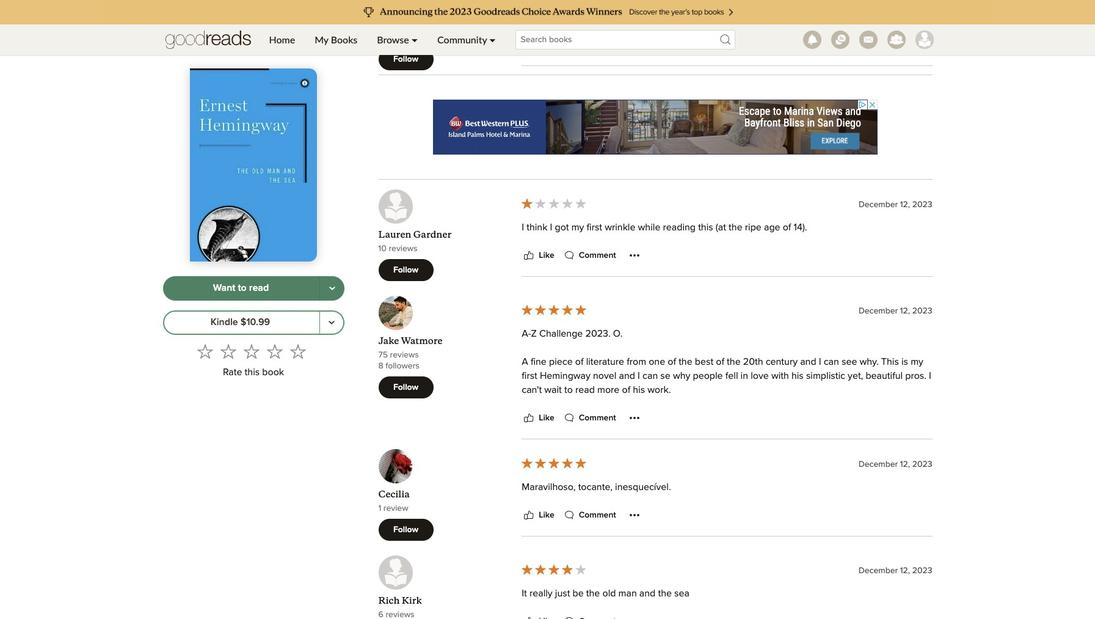 Task type: describe. For each thing, give the bounding box(es) containing it.
my
[[315, 34, 329, 45]]

gardner
[[414, 229, 452, 240]]

community ▾
[[438, 34, 496, 45]]

of right more
[[623, 385, 631, 395]]

kirk
[[402, 595, 422, 606]]

book inside review by aditya tickoo element
[[703, 12, 725, 21]]

jake watmore 75 reviews 8 followers
[[379, 335, 443, 370]]

0 vertical spatial his
[[792, 371, 804, 381]]

cecilia
[[379, 488, 410, 500]]

december 12, 2023 link for cecilia
[[859, 461, 933, 469]]

i right pros.
[[930, 371, 932, 381]]

aditya tickoo 6 reviews
[[379, 18, 442, 42]]

reading
[[663, 222, 696, 232]]

is
[[902, 357, 909, 367]]

fell
[[726, 371, 739, 381]]

follow button for aditya
[[379, 48, 434, 70]]

books
[[331, 34, 358, 45]]

century
[[766, 357, 798, 367]]

14).
[[794, 222, 808, 232]]

got
[[555, 222, 569, 232]]

kindle $10.99
[[211, 318, 270, 327]]

rate 2 out of 5 image
[[221, 343, 237, 359]]

of right best on the bottom of the page
[[717, 357, 725, 367]]

1 vertical spatial book
[[262, 367, 284, 377]]

2023.
[[586, 329, 611, 339]]

$10.99
[[241, 318, 270, 327]]

12, for jake watmore
[[901, 307, 911, 316]]

lauren gardner link
[[379, 229, 452, 240]]

why
[[674, 371, 691, 381]]

1
[[379, 504, 382, 513]]

rating 0 out of 5 group
[[194, 340, 310, 363]]

review
[[384, 504, 409, 513]]

a-z challenge 2023. o.
[[522, 329, 623, 339]]

one
[[649, 357, 666, 367]]

december 12, 2023 link for jake watmore
[[859, 307, 933, 316]]

december for jake watmore
[[859, 307, 899, 316]]

the up fell
[[727, 357, 741, 367]]

from
[[627, 357, 647, 367]]

man
[[619, 589, 637, 598]]

with
[[772, 371, 790, 381]]

o.
[[614, 329, 623, 339]]

think
[[527, 222, 548, 232]]

lauren gardner 10 reviews
[[379, 229, 452, 253]]

bit
[[735, 12, 745, 21]]

i left the got
[[550, 222, 553, 232]]

why.
[[860, 357, 879, 367]]

comment button for jake watmore
[[562, 411, 617, 425]]

december 12, 2023 link for lauren gardner
[[859, 201, 933, 209]]

tocante,
[[579, 482, 613, 492]]

like for cecilia
[[539, 511, 555, 519]]

simplistic
[[807, 371, 846, 381]]

rate 1 out of 5 image
[[197, 343, 213, 359]]

review by lauren gardner element
[[379, 189, 933, 296]]

rating 1 out of 5 image
[[521, 197, 588, 210]]

work.
[[648, 385, 671, 395]]

fine
[[531, 357, 547, 367]]

december for cecilia
[[859, 461, 899, 469]]

december 12, 2023 link for rich kirk
[[859, 567, 933, 575]]

this inside review by lauren gardner element
[[699, 222, 714, 232]]

1 vertical spatial and
[[619, 371, 636, 381]]

rating 4 out of 5 image
[[521, 563, 588, 576]]

2023 for lauren gardner
[[913, 201, 933, 209]]

people
[[693, 371, 723, 381]]

20th
[[744, 357, 764, 367]]

se
[[661, 371, 671, 381]]

reviews for jake
[[390, 351, 419, 359]]

browse ▾
[[377, 34, 418, 45]]

although
[[613, 12, 652, 21]]

ripe
[[746, 222, 762, 232]]

profile image for jake watmore. image
[[379, 296, 413, 330]]

the up why
[[679, 357, 693, 367]]

6 for rich kirk
[[379, 611, 384, 619]]

the right be
[[587, 589, 600, 598]]

review by cecilia element
[[379, 449, 933, 556]]

be
[[573, 589, 584, 598]]

it really just be the old man and the sea
[[522, 589, 690, 598]]

a fine piece of literature from one of the best of the 20th century and i can see why. this is my first hemingway novel and i can se why people fell in love with his simplistic yet, beautiful pros. i can't wait to read more of his work.
[[522, 357, 932, 395]]

while
[[638, 222, 661, 232]]

boring.
[[748, 12, 778, 21]]

love
[[751, 371, 769, 381]]

rate 5 out of 5 image
[[290, 343, 306, 359]]

my books
[[315, 34, 358, 45]]

first inside "a fine piece of literature from one of the best of the 20th century and i can see why. this is my first hemingway novel and i can se why people fell in love with his simplistic yet, beautiful pros. i can't wait to read more of his work."
[[522, 371, 538, 381]]

▾ for community ▾
[[490, 34, 496, 45]]

comment for lauren gardner
[[579, 251, 617, 260]]

cecilia 1 review
[[379, 488, 410, 513]]

rate 4 out of 5 image
[[267, 343, 283, 359]]

75
[[379, 351, 388, 359]]

aditya
[[379, 18, 408, 29]]

december 12, 2023 for lauren gardner
[[859, 201, 933, 209]]

2023 for jake watmore
[[913, 307, 933, 316]]

rate
[[223, 367, 242, 377]]

comment for cecilia
[[579, 511, 617, 519]]

reviews for rich
[[386, 611, 415, 619]]

this
[[882, 357, 900, 367]]

the inside review by aditya tickoo element
[[686, 12, 700, 21]]

in
[[741, 371, 749, 381]]

wrinkle
[[605, 222, 636, 232]]

maravilhoso, tocante, inesquecível.
[[522, 482, 671, 492]]

to inside "a fine piece of literature from one of the best of the 20th century and i can see why. this is my first hemingway novel and i can se why people fell in love with his simplistic yet, beautiful pros. i can't wait to read more of his work."
[[565, 385, 573, 395]]

see
[[842, 357, 858, 367]]

discover the winners for the best books of the year in the 2023 goodreads choice awards image
[[103, 0, 992, 24]]

reviews for aditya
[[386, 34, 415, 42]]

community
[[438, 34, 487, 45]]

home
[[269, 34, 295, 45]]

followers
[[386, 362, 420, 370]]

rating 5 out of 5 image for cecilia
[[521, 457, 588, 470]]

i up 'simplistic'
[[819, 357, 822, 367]]

▾ for browse ▾
[[412, 34, 418, 45]]

follow for jake
[[394, 383, 419, 392]]

want
[[213, 283, 236, 293]]

simple yet insightful. although i found the book a bit boring.
[[522, 12, 778, 21]]

a
[[727, 12, 732, 21]]

novel
[[593, 371, 617, 381]]

cecilia link
[[379, 488, 410, 500]]

of right one
[[668, 357, 677, 367]]

like button for jake watmore
[[522, 411, 555, 425]]

rich kirk link
[[379, 595, 422, 606]]

rate 3 out of 5 image
[[244, 343, 260, 359]]

hemingway
[[540, 371, 591, 381]]

8
[[379, 362, 384, 370]]

kindle
[[211, 318, 238, 327]]

insightful.
[[570, 12, 610, 21]]

beautiful
[[866, 371, 903, 381]]

comment for aditya tickoo
[[579, 40, 617, 49]]

december for lauren gardner
[[859, 201, 899, 209]]



Task type: locate. For each thing, give the bounding box(es) containing it.
2 horizontal spatial and
[[801, 357, 817, 367]]

rating 5 out of 5 image up maravilhoso,
[[521, 457, 588, 470]]

and inside review by rich kirk element
[[640, 589, 656, 598]]

december 12, 2023 link inside review by rich kirk element
[[859, 567, 933, 575]]

pros.
[[906, 371, 927, 381]]

Search by book title or ISBN text field
[[516, 30, 736, 50]]

reviews
[[386, 34, 415, 42], [389, 244, 418, 253], [390, 351, 419, 359], [386, 611, 415, 619]]

december 12, 2023 for cecilia
[[859, 461, 933, 469]]

comment button down more
[[562, 411, 617, 425]]

the right found
[[686, 12, 700, 21]]

found
[[659, 12, 684, 21]]

comment for jake watmore
[[579, 414, 617, 422]]

4 follow button from the top
[[379, 519, 434, 541]]

0 vertical spatial read
[[249, 283, 269, 293]]

3 12, from the top
[[901, 461, 911, 469]]

4 like from the top
[[539, 511, 555, 519]]

follow for cecilia
[[394, 526, 419, 534]]

my books link
[[305, 24, 367, 55]]

1 vertical spatial this
[[245, 367, 260, 377]]

december for rich kirk
[[859, 567, 899, 575]]

like down the simple
[[539, 40, 555, 49]]

follow button inside review by lauren gardner element
[[379, 259, 434, 281]]

follow button inside review by cecilia element
[[379, 519, 434, 541]]

1 2023 from the top
[[913, 201, 933, 209]]

comment button down tocante,
[[562, 508, 617, 523]]

1 horizontal spatial my
[[911, 357, 924, 367]]

2023 inside review by lauren gardner element
[[913, 201, 933, 209]]

the inside review by lauren gardner element
[[729, 222, 743, 232]]

can
[[824, 357, 840, 367], [643, 371, 658, 381]]

the right (at
[[729, 222, 743, 232]]

2023
[[913, 201, 933, 209], [913, 307, 933, 316], [913, 461, 933, 469], [913, 567, 933, 575]]

0 vertical spatial can
[[824, 357, 840, 367]]

like button
[[522, 37, 555, 52], [522, 248, 555, 263], [522, 411, 555, 425], [522, 508, 555, 523]]

1 like from the top
[[539, 40, 555, 49]]

book down rate 4 out of 5 icon
[[262, 367, 284, 377]]

4 2023 from the top
[[913, 567, 933, 575]]

follow down followers
[[394, 383, 419, 392]]

i
[[654, 12, 657, 21], [522, 222, 524, 232], [550, 222, 553, 232], [819, 357, 822, 367], [638, 371, 641, 381], [930, 371, 932, 381]]

a
[[522, 357, 529, 367]]

follow down lauren gardner 10 reviews
[[394, 266, 419, 274]]

None search field
[[506, 30, 745, 50]]

home image
[[165, 24, 251, 55]]

2 like button from the top
[[522, 248, 555, 263]]

0 horizontal spatial first
[[522, 371, 538, 381]]

1 vertical spatial his
[[633, 385, 646, 395]]

1 horizontal spatial first
[[587, 222, 603, 232]]

1 comment button from the top
[[562, 37, 617, 52]]

like button for aditya tickoo
[[522, 37, 555, 52]]

want to read
[[213, 283, 269, 293]]

1 12, from the top
[[901, 201, 911, 209]]

this right rate
[[245, 367, 260, 377]]

like button down think
[[522, 248, 555, 263]]

0 horizontal spatial this
[[245, 367, 260, 377]]

12, for rich kirk
[[901, 567, 911, 575]]

read left more
[[576, 385, 595, 395]]

2023 inside review by cecilia element
[[913, 461, 933, 469]]

his right the with
[[792, 371, 804, 381]]

3 like button from the top
[[522, 411, 555, 425]]

2 rating 5 out of 5 image from the top
[[521, 457, 588, 470]]

and
[[801, 357, 817, 367], [619, 371, 636, 381], [640, 589, 656, 598]]

1 horizontal spatial this
[[699, 222, 714, 232]]

1 horizontal spatial ▾
[[490, 34, 496, 45]]

to inside button
[[238, 283, 247, 293]]

wait
[[545, 385, 562, 395]]

2 like from the top
[[539, 251, 555, 260]]

like button down can't
[[522, 411, 555, 425]]

like inside review by jake watmore 'element'
[[539, 414, 555, 422]]

4 like button from the top
[[522, 508, 555, 523]]

1 horizontal spatial can
[[824, 357, 840, 367]]

2 2023 from the top
[[913, 307, 933, 316]]

reviews inside aditya tickoo 6 reviews
[[386, 34, 415, 42]]

literature
[[587, 357, 625, 367]]

my right is
[[911, 357, 924, 367]]

reviews inside rich kirk 6 reviews
[[386, 611, 415, 619]]

comment down insightful.
[[579, 40, 617, 49]]

read up $10.99
[[249, 283, 269, 293]]

comment inside review by aditya tickoo element
[[579, 40, 617, 49]]

this left (at
[[699, 222, 714, 232]]

rating 5 out of 5 image for jake watmore
[[521, 303, 588, 317]]

can up 'simplistic'
[[824, 357, 840, 367]]

▾ right community
[[490, 34, 496, 45]]

a-
[[522, 329, 532, 339]]

comment button inside review by cecilia element
[[562, 508, 617, 523]]

0 vertical spatial first
[[587, 222, 603, 232]]

1 horizontal spatial his
[[792, 371, 804, 381]]

2 follow button from the top
[[379, 259, 434, 281]]

reviews up followers
[[390, 351, 419, 359]]

maravilhoso,
[[522, 482, 576, 492]]

2 comment from the top
[[579, 251, 617, 260]]

advertisement region
[[433, 100, 878, 155]]

1 vertical spatial read
[[576, 385, 595, 395]]

follow inside review by aditya tickoo element
[[394, 55, 419, 64]]

comment
[[579, 40, 617, 49], [579, 251, 617, 260], [579, 414, 617, 422], [579, 511, 617, 519]]

2023 for rich kirk
[[913, 567, 933, 575]]

to down hemingway
[[565, 385, 573, 395]]

comment button down insightful.
[[562, 37, 617, 52]]

1 horizontal spatial read
[[576, 385, 595, 395]]

4 12, from the top
[[901, 567, 911, 575]]

i down 'from'
[[638, 371, 641, 381]]

follow button for cecilia
[[379, 519, 434, 541]]

december 12, 2023 inside review by lauren gardner element
[[859, 201, 933, 209]]

2 comment button from the top
[[562, 248, 617, 263]]

10
[[379, 244, 387, 253]]

like down wait
[[539, 414, 555, 422]]

like for lauren gardner
[[539, 251, 555, 260]]

december 12, 2023 inside review by rich kirk element
[[859, 567, 933, 575]]

age
[[765, 222, 781, 232]]

first up can't
[[522, 371, 538, 381]]

3 follow button from the top
[[379, 376, 434, 398]]

0 horizontal spatial his
[[633, 385, 646, 395]]

comment button down the got
[[562, 248, 617, 263]]

follow button down lauren gardner 10 reviews
[[379, 259, 434, 281]]

of inside review by lauren gardner element
[[783, 222, 792, 232]]

z
[[531, 329, 537, 339]]

comment inside review by jake watmore 'element'
[[579, 414, 617, 422]]

it
[[522, 589, 527, 598]]

december 12, 2023
[[859, 201, 933, 209], [859, 307, 933, 316], [859, 461, 933, 469], [859, 567, 933, 575]]

reviews inside jake watmore 75 reviews 8 followers
[[390, 351, 419, 359]]

can left se
[[643, 371, 658, 381]]

december 12, 2023 link inside review by jake watmore 'element'
[[859, 307, 933, 316]]

jake watmore link
[[379, 335, 443, 347]]

first inside review by lauren gardner element
[[587, 222, 603, 232]]

follow button
[[379, 48, 434, 70], [379, 259, 434, 281], [379, 376, 434, 398], [379, 519, 434, 541]]

0 horizontal spatial ▾
[[412, 34, 418, 45]]

▾
[[412, 34, 418, 45], [490, 34, 496, 45]]

like inside review by lauren gardner element
[[539, 251, 555, 260]]

0 vertical spatial rating 5 out of 5 image
[[521, 303, 588, 317]]

2 vertical spatial and
[[640, 589, 656, 598]]

2023 inside review by jake watmore 'element'
[[913, 307, 933, 316]]

my inside "a fine piece of literature from one of the best of the 20th century and i can see why. this is my first hemingway novel and i can se why people fell in love with his simplistic yet, beautiful pros. i can't wait to read more of his work."
[[911, 357, 924, 367]]

sea
[[675, 589, 690, 598]]

the left the sea on the right
[[659, 589, 672, 598]]

6 for aditya tickoo
[[379, 34, 384, 42]]

challenge
[[540, 329, 583, 339]]

of left 14).
[[783, 222, 792, 232]]

12, for cecilia
[[901, 461, 911, 469]]

just
[[555, 589, 570, 598]]

1 horizontal spatial book
[[703, 12, 725, 21]]

6
[[379, 34, 384, 42], [379, 611, 384, 619]]

december inside review by lauren gardner element
[[859, 201, 899, 209]]

(at
[[716, 222, 727, 232]]

community ▾ link
[[428, 24, 506, 55]]

3 december 12, 2023 from the top
[[859, 461, 933, 469]]

follow button inside review by aditya tickoo element
[[379, 48, 434, 70]]

and right 'man'
[[640, 589, 656, 598]]

3 like from the top
[[539, 414, 555, 422]]

read inside button
[[249, 283, 269, 293]]

2 12, from the top
[[901, 307, 911, 316]]

rich
[[379, 595, 400, 606]]

rich kirk 6 reviews
[[379, 595, 422, 619]]

comment down "wrinkle"
[[579, 251, 617, 260]]

december 12, 2023 link inside review by cecilia element
[[859, 461, 933, 469]]

2 follow from the top
[[394, 266, 419, 274]]

12, inside review by rich kirk element
[[901, 567, 911, 575]]

rating 5 out of 5 image inside review by jake watmore 'element'
[[521, 303, 588, 317]]

his left work.
[[633, 385, 646, 395]]

rating 5 out of 5 image up challenge
[[521, 303, 588, 317]]

of
[[783, 222, 792, 232], [576, 357, 584, 367], [668, 357, 677, 367], [717, 357, 725, 367], [623, 385, 631, 395]]

profile image for rich kirk. image
[[379, 556, 413, 590]]

comment button inside review by aditya tickoo element
[[562, 37, 617, 52]]

1 vertical spatial rating 5 out of 5 image
[[521, 457, 588, 470]]

profile image for lauren gardner. image
[[379, 189, 413, 224]]

like
[[539, 40, 555, 49], [539, 251, 555, 260], [539, 414, 555, 422], [539, 511, 555, 519]]

old
[[603, 589, 616, 598]]

december inside review by jake watmore 'element'
[[859, 307, 899, 316]]

0 vertical spatial and
[[801, 357, 817, 367]]

i left think
[[522, 222, 524, 232]]

follow for aditya
[[394, 55, 419, 64]]

4 comment from the top
[[579, 511, 617, 519]]

0 vertical spatial 6
[[379, 34, 384, 42]]

follow button for lauren
[[379, 259, 434, 281]]

comment button inside review by lauren gardner element
[[562, 248, 617, 263]]

6 inside aditya tickoo 6 reviews
[[379, 34, 384, 42]]

1 vertical spatial 6
[[379, 611, 384, 619]]

follow button down followers
[[379, 376, 434, 398]]

and up 'simplistic'
[[801, 357, 817, 367]]

review by rich kirk element
[[379, 556, 933, 619]]

comment button for aditya tickoo
[[562, 37, 617, 52]]

december 12, 2023 inside review by jake watmore 'element'
[[859, 307, 933, 316]]

yet,
[[848, 371, 864, 381]]

this
[[699, 222, 714, 232], [245, 367, 260, 377]]

2 6 from the top
[[379, 611, 384, 619]]

12, for lauren gardner
[[901, 201, 911, 209]]

tickoo
[[410, 18, 442, 29]]

inesquecível.
[[616, 482, 671, 492]]

browse
[[377, 34, 409, 45]]

december inside review by cecilia element
[[859, 461, 899, 469]]

like button for lauren gardner
[[522, 248, 555, 263]]

follow button down browse ▾ in the left top of the page
[[379, 48, 434, 70]]

like down maravilhoso,
[[539, 511, 555, 519]]

really
[[530, 589, 553, 598]]

december 12, 2023 inside review by cecilia element
[[859, 461, 933, 469]]

comment button
[[562, 37, 617, 52], [562, 248, 617, 263], [562, 411, 617, 425], [562, 508, 617, 523]]

12, inside review by jake watmore 'element'
[[901, 307, 911, 316]]

comment button inside review by jake watmore 'element'
[[562, 411, 617, 425]]

6 down rich
[[379, 611, 384, 619]]

like button down maravilhoso,
[[522, 508, 555, 523]]

review by aditya tickoo element
[[379, 0, 933, 85]]

december 12, 2023 link inside review by lauren gardner element
[[859, 201, 933, 209]]

reviews down aditya
[[386, 34, 415, 42]]

▾ down 'aditya tickoo' link
[[412, 34, 418, 45]]

rating 5 out of 5 image
[[521, 303, 588, 317], [521, 457, 588, 470]]

3 follow from the top
[[394, 383, 419, 392]]

comment inside review by cecilia element
[[579, 511, 617, 519]]

comment inside review by lauren gardner element
[[579, 251, 617, 260]]

2 ▾ from the left
[[490, 34, 496, 45]]

piece
[[549, 357, 573, 367]]

want to read button
[[163, 276, 320, 301]]

0 vertical spatial to
[[238, 283, 247, 293]]

4 december 12, 2023 link from the top
[[859, 567, 933, 575]]

rate this book element
[[163, 340, 344, 382]]

first left "wrinkle"
[[587, 222, 603, 232]]

my
[[572, 222, 585, 232], [911, 357, 924, 367]]

6 inside rich kirk 6 reviews
[[379, 611, 384, 619]]

book
[[703, 12, 725, 21], [262, 367, 284, 377]]

december 12, 2023 link
[[859, 201, 933, 209], [859, 307, 933, 316], [859, 461, 933, 469], [859, 567, 933, 575]]

0 horizontal spatial can
[[643, 371, 658, 381]]

home link
[[259, 24, 305, 55]]

follow button down "review"
[[379, 519, 434, 541]]

0 horizontal spatial book
[[262, 367, 284, 377]]

12, inside review by cecilia element
[[901, 461, 911, 469]]

december inside review by rich kirk element
[[859, 567, 899, 575]]

2023 inside review by rich kirk element
[[913, 567, 933, 575]]

4 comment button from the top
[[562, 508, 617, 523]]

reviews down lauren
[[389, 244, 418, 253]]

1 december 12, 2023 link from the top
[[859, 201, 933, 209]]

profile image for test dummy. image
[[916, 31, 934, 49]]

rate this book
[[223, 367, 284, 377]]

1 december 12, 2023 from the top
[[859, 201, 933, 209]]

12,
[[901, 201, 911, 209], [901, 307, 911, 316], [901, 461, 911, 469], [901, 567, 911, 575]]

1 comment from the top
[[579, 40, 617, 49]]

follow inside review by lauren gardner element
[[394, 266, 419, 274]]

aditya tickoo link
[[379, 18, 442, 29]]

and down 'from'
[[619, 371, 636, 381]]

reviews for lauren
[[389, 244, 418, 253]]

2 december 12, 2023 link from the top
[[859, 307, 933, 316]]

comment down the maravilhoso, tocante, inesquecível. at the bottom of the page
[[579, 511, 617, 519]]

1 like button from the top
[[522, 37, 555, 52]]

4 december from the top
[[859, 567, 899, 575]]

browse ▾ link
[[367, 24, 428, 55]]

like button down the simple
[[522, 37, 555, 52]]

1 follow from the top
[[394, 55, 419, 64]]

december 12, 2023 for rich kirk
[[859, 567, 933, 575]]

reviews down the rich kirk link
[[386, 611, 415, 619]]

like for aditya tickoo
[[539, 40, 555, 49]]

3 december 12, 2023 link from the top
[[859, 461, 933, 469]]

3 2023 from the top
[[913, 461, 933, 469]]

12, inside review by lauren gardner element
[[901, 201, 911, 209]]

4 december 12, 2023 from the top
[[859, 567, 933, 575]]

more
[[598, 385, 620, 395]]

follow button for jake
[[379, 376, 434, 398]]

4 follow from the top
[[394, 526, 419, 534]]

follow inside review by cecilia element
[[394, 526, 419, 534]]

i left found
[[654, 12, 657, 21]]

2023 for cecilia
[[913, 461, 933, 469]]

follow for lauren
[[394, 266, 419, 274]]

0 vertical spatial book
[[703, 12, 725, 21]]

2 december from the top
[[859, 307, 899, 316]]

1 vertical spatial can
[[643, 371, 658, 381]]

comment button for cecilia
[[562, 508, 617, 523]]

reviews inside lauren gardner 10 reviews
[[389, 244, 418, 253]]

i think i got my first wrinkle while reading this (at the ripe age of 14).
[[522, 222, 808, 232]]

of right piece
[[576, 357, 584, 367]]

like inside review by aditya tickoo element
[[539, 40, 555, 49]]

1 vertical spatial to
[[565, 385, 573, 395]]

like inside review by cecilia element
[[539, 511, 555, 519]]

jake
[[379, 335, 399, 347]]

3 comment from the top
[[579, 414, 617, 422]]

3 comment button from the top
[[562, 411, 617, 425]]

1 rating 5 out of 5 image from the top
[[521, 303, 588, 317]]

my right the got
[[572, 222, 585, 232]]

like for jake watmore
[[539, 414, 555, 422]]

1 vertical spatial first
[[522, 371, 538, 381]]

follow inside review by jake watmore 'element'
[[394, 383, 419, 392]]

6 down aditya
[[379, 34, 384, 42]]

1 horizontal spatial to
[[565, 385, 573, 395]]

lauren
[[379, 229, 412, 240]]

my inside review by lauren gardner element
[[572, 222, 585, 232]]

book left a
[[703, 12, 725, 21]]

0 vertical spatial this
[[699, 222, 714, 232]]

1 vertical spatial my
[[911, 357, 924, 367]]

1 follow button from the top
[[379, 48, 434, 70]]

0 horizontal spatial and
[[619, 371, 636, 381]]

review by jake watmore element
[[379, 296, 933, 449]]

like button for cecilia
[[522, 508, 555, 523]]

1 6 from the top
[[379, 34, 384, 42]]

to right want
[[238, 283, 247, 293]]

0 horizontal spatial my
[[572, 222, 585, 232]]

0 horizontal spatial to
[[238, 283, 247, 293]]

comment button for lauren gardner
[[562, 248, 617, 263]]

follow down "review"
[[394, 526, 419, 534]]

1 ▾ from the left
[[412, 34, 418, 45]]

follow down browse ▾ in the left top of the page
[[394, 55, 419, 64]]

profile image for cecilia. image
[[379, 449, 413, 483]]

like down think
[[539, 251, 555, 260]]

0 vertical spatial my
[[572, 222, 585, 232]]

1 december from the top
[[859, 201, 899, 209]]

december 12, 2023 for jake watmore
[[859, 307, 933, 316]]

0 horizontal spatial read
[[249, 283, 269, 293]]

watmore
[[401, 335, 443, 347]]

3 december from the top
[[859, 461, 899, 469]]

comment down more
[[579, 414, 617, 422]]

rating 5 out of 5 image inside review by cecilia element
[[521, 457, 588, 470]]

1 horizontal spatial and
[[640, 589, 656, 598]]

2 december 12, 2023 from the top
[[859, 307, 933, 316]]

follow button inside review by jake watmore 'element'
[[379, 376, 434, 398]]

read inside "a fine piece of literature from one of the best of the 20th century and i can see why. this is my first hemingway novel and i can se why people fell in love with his simplistic yet, beautiful pros. i can't wait to read more of his work."
[[576, 385, 595, 395]]



Task type: vqa. For each thing, say whether or not it's contained in the screenshot.
bottommost Authors
no



